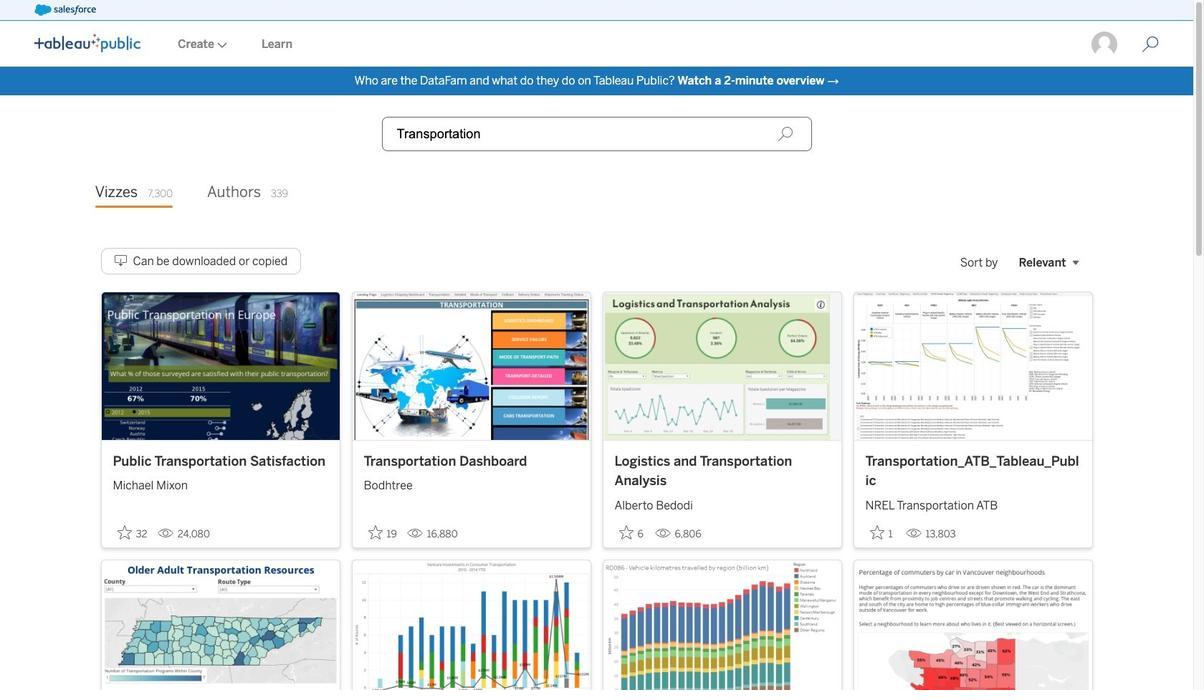 Task type: locate. For each thing, give the bounding box(es) containing it.
add favorite image
[[117, 525, 132, 539], [619, 525, 633, 539], [870, 525, 884, 539]]

2 horizontal spatial add favorite image
[[870, 525, 884, 539]]

search image
[[777, 126, 793, 142]]

3 add favorite image from the left
[[870, 525, 884, 539]]

3 add favorite button from the left
[[615, 521, 649, 544]]

workbook thumbnail image
[[101, 292, 339, 440], [352, 292, 590, 440], [603, 292, 841, 440], [854, 292, 1092, 440], [101, 560, 339, 690], [352, 560, 590, 690], [603, 560, 841, 690], [854, 560, 1092, 690]]

Add Favorite button
[[113, 521, 152, 544], [364, 521, 401, 544], [615, 521, 649, 544], [865, 521, 900, 544]]

salesforce logo image
[[34, 4, 96, 16]]

0 horizontal spatial add favorite image
[[117, 525, 132, 539]]

2 add favorite image from the left
[[619, 525, 633, 539]]

create image
[[214, 42, 227, 48]]

1 add favorite image from the left
[[117, 525, 132, 539]]

1 horizontal spatial add favorite image
[[619, 525, 633, 539]]

gary.orlando image
[[1090, 30, 1119, 59]]



Task type: vqa. For each thing, say whether or not it's contained in the screenshot.
Great within the Employment Changes in Great Britain by Industry
no



Task type: describe. For each thing, give the bounding box(es) containing it.
add favorite image
[[368, 525, 382, 539]]

add favorite image for 3rd add favorite button from left
[[619, 525, 633, 539]]

add favorite image for 4th add favorite button from the right
[[117, 525, 132, 539]]

Search input field
[[382, 117, 812, 151]]

2 add favorite button from the left
[[364, 521, 401, 544]]

logo image
[[34, 34, 140, 52]]

1 add favorite button from the left
[[113, 521, 152, 544]]

4 add favorite button from the left
[[865, 521, 900, 544]]

go to search image
[[1125, 36, 1176, 53]]

add favorite image for fourth add favorite button from the left
[[870, 525, 884, 539]]



